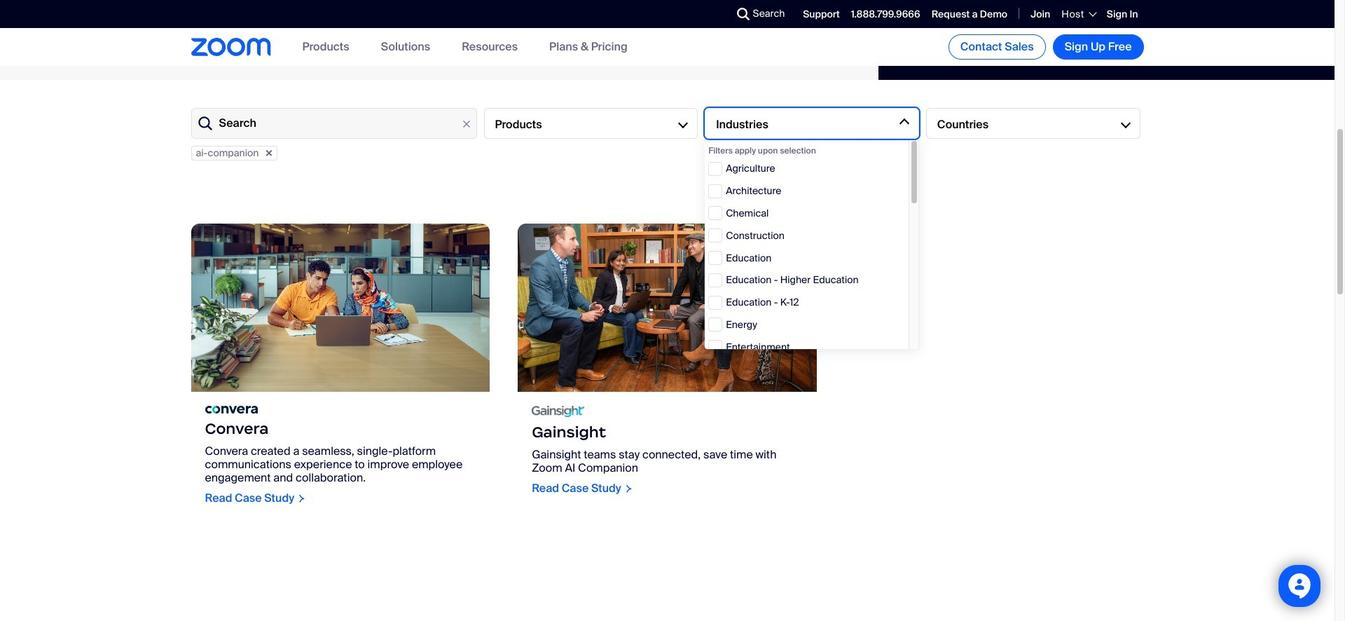 Task type: vqa. For each thing, say whether or not it's contained in the screenshot.
The Zoom Logo
yes



Task type: locate. For each thing, give the bounding box(es) containing it.
1 vertical spatial convera image
[[205, 406, 258, 414]]

zoom logo image
[[191, 38, 271, 56]]

search image
[[737, 8, 750, 20], [737, 8, 750, 20]]

None search field
[[686, 3, 741, 25]]

convera image
[[191, 223, 490, 392], [205, 406, 258, 414]]

None text field
[[191, 108, 477, 139]]

gainsight image
[[518, 223, 817, 392]]

0 vertical spatial convera image
[[191, 223, 490, 392]]

clear search image
[[459, 116, 474, 132]]



Task type: describe. For each thing, give the bounding box(es) containing it.
contentsquare image
[[532, 406, 585, 417]]



